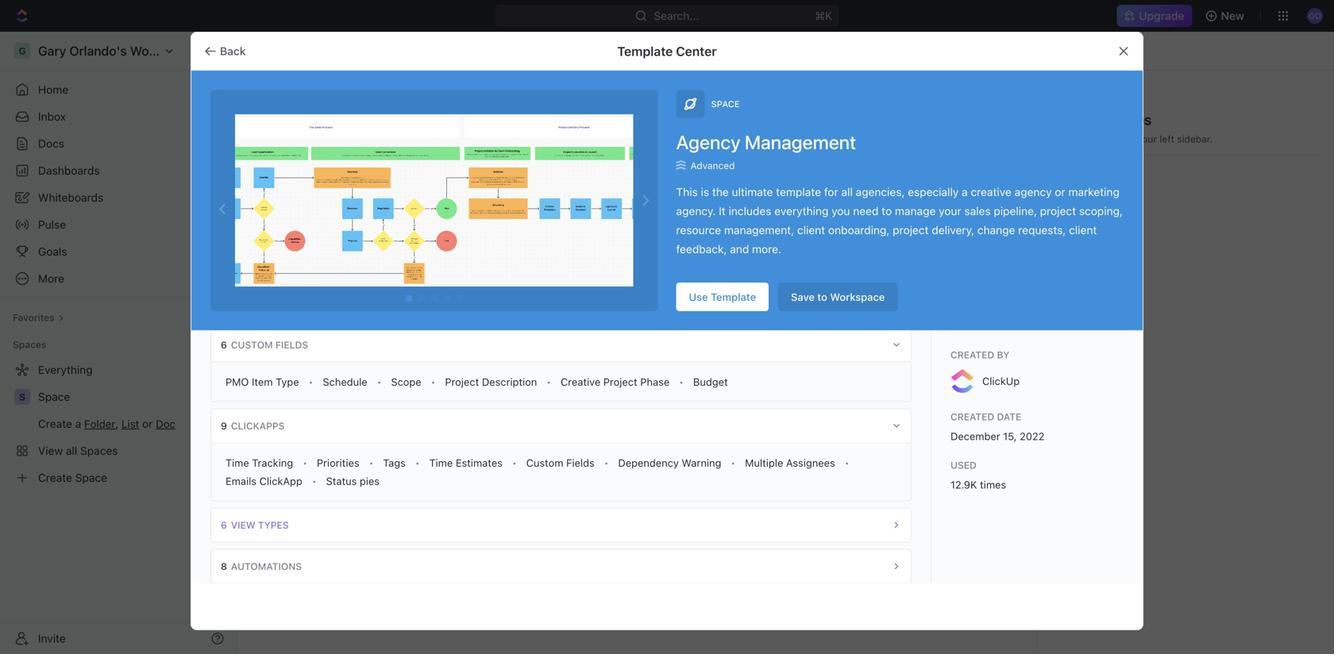 Task type: locate. For each thing, give the bounding box(es) containing it.
client down everything
[[798, 223, 826, 237]]

• right assignees
[[845, 458, 850, 469]]

0 vertical spatial project
[[1041, 204, 1077, 218]]

1 horizontal spatial time
[[429, 457, 453, 469]]

0 vertical spatial space
[[711, 99, 740, 109]]

0 horizontal spatial time
[[226, 457, 249, 469]]

fields left dependency at the bottom of page
[[566, 457, 595, 469]]

0 vertical spatial all
[[273, 105, 300, 131]]

requests,
[[1019, 223, 1066, 237]]

custom
[[231, 340, 273, 351], [526, 457, 564, 469]]

time up emails
[[226, 457, 249, 469]]

to
[[882, 204, 892, 218], [818, 291, 828, 303]]

space inside space link
[[38, 390, 70, 404]]

• for dependency warning
[[731, 458, 736, 469]]

template right 'use'
[[711, 291, 756, 303]]

fields up type
[[276, 340, 308, 351]]

6 left 'view'
[[221, 520, 227, 531]]

your up delivery,
[[939, 204, 962, 218]]

1 vertical spatial space, , element
[[14, 389, 30, 405]]

0 horizontal spatial s
[[19, 392, 25, 403]]

0 vertical spatial fields
[[276, 340, 308, 351]]

• up the pies
[[369, 458, 374, 469]]

• for emails clickapp
[[312, 476, 317, 487]]

1 vertical spatial custom
[[526, 457, 564, 469]]

or
[[1055, 185, 1066, 198]]

sidebar.
[[1178, 133, 1213, 145]]

use template
[[689, 291, 756, 303]]

• left scope
[[377, 377, 382, 388]]

template down search... at the top of the page
[[618, 44, 673, 59]]

1 vertical spatial your
[[939, 204, 962, 218]]

6
[[221, 340, 227, 351], [221, 520, 227, 531]]

new
[[1222, 9, 1245, 22]]

emails clickapp
[[226, 475, 303, 487]]

2 horizontal spatial space
[[1088, 174, 1121, 187]]

2 time from the left
[[429, 457, 453, 469]]

6 up pmo at the bottom of the page
[[221, 340, 227, 351]]

• right scope
[[431, 377, 436, 388]]

to right save
[[818, 291, 828, 303]]

created left by
[[951, 350, 995, 361]]

s
[[1066, 176, 1073, 187], [19, 392, 25, 403]]

2 6 from the top
[[221, 520, 227, 531]]

1 vertical spatial project
[[893, 223, 929, 237]]

in
[[1127, 133, 1135, 145]]

1 created from the top
[[951, 350, 995, 361]]

8 automations
[[221, 561, 302, 572]]

management
[[745, 131, 857, 153]]

1 vertical spatial space
[[1088, 174, 1121, 187]]

2022
[[1020, 431, 1045, 443]]

upgrade
[[1140, 9, 1185, 22]]

fields
[[276, 340, 308, 351], [566, 457, 595, 469]]

• right the phase
[[679, 377, 684, 388]]

time
[[226, 457, 249, 469], [429, 457, 453, 469]]

priorities
[[317, 457, 360, 469]]

space, , element inside sidebar navigation
[[14, 389, 30, 405]]

0 vertical spatial custom
[[231, 340, 273, 351]]

space
[[711, 99, 740, 109], [1088, 174, 1121, 187], [38, 390, 70, 404]]

use
[[689, 291, 708, 303]]

upgrade link
[[1117, 5, 1193, 27]]

creative project phase
[[561, 376, 670, 388]]

1 vertical spatial created
[[951, 412, 995, 423]]

• left status
[[312, 476, 317, 487]]

more.
[[752, 243, 782, 256]]

advanced
[[691, 160, 735, 171]]

• left dependency at the bottom of page
[[604, 458, 609, 469]]

docs link
[[6, 131, 230, 157]]

1 horizontal spatial to
[[882, 204, 892, 218]]

to down agencies,
[[882, 204, 892, 218]]

whiteboards
[[38, 191, 103, 204]]

project left description
[[445, 376, 479, 388]]

0 horizontal spatial your
[[939, 204, 962, 218]]

1 horizontal spatial space
[[711, 99, 740, 109]]

agency management
[[676, 131, 857, 153]]

1 horizontal spatial fields
[[566, 457, 595, 469]]

template center
[[618, 44, 717, 59]]

view
[[231, 520, 256, 531]]

0 vertical spatial space, , element
[[1060, 172, 1079, 191]]

estimates
[[456, 457, 503, 469]]

spaces for all spaces
[[305, 105, 382, 131]]

project left the phase
[[604, 376, 638, 388]]

1 vertical spatial all
[[605, 327, 616, 338]]

• right type
[[309, 377, 313, 388]]

marketing
[[1069, 185, 1120, 198]]

docs
[[38, 137, 64, 150]]

management,
[[724, 223, 795, 237]]

0 vertical spatial to
[[882, 204, 892, 218]]

1 horizontal spatial s
[[1066, 176, 1073, 187]]

spaces for visible spaces spaces shown in your left sidebar.
[[1105, 111, 1152, 128]]

0 horizontal spatial space, , element
[[14, 389, 30, 405]]

0 horizontal spatial space
[[38, 390, 70, 404]]

• left creative
[[547, 377, 551, 388]]

spaces inside sidebar navigation
[[13, 339, 46, 350]]

all
[[273, 105, 300, 131], [605, 327, 616, 338]]

⌘k
[[816, 9, 833, 22]]

• right tags
[[415, 458, 420, 469]]

• for time estimates
[[512, 458, 517, 469]]

dashboards link
[[6, 158, 230, 184]]

1 time from the left
[[226, 457, 249, 469]]

favorites button
[[6, 308, 71, 327]]

• for project description
[[547, 377, 551, 388]]

time left estimates
[[429, 457, 453, 469]]

used
[[951, 460, 977, 471]]

custom up item at the left
[[231, 340, 273, 351]]

0 horizontal spatial client
[[798, 223, 826, 237]]

0 vertical spatial s
[[1066, 176, 1073, 187]]

pmo
[[226, 376, 249, 388]]

agency.
[[676, 204, 716, 218]]

december
[[951, 431, 1001, 443]]

2 created from the top
[[951, 412, 995, 423]]

2 vertical spatial space
[[38, 390, 70, 404]]

you
[[832, 204, 850, 218]]

inbox
[[38, 110, 66, 123]]

phase
[[641, 376, 670, 388]]

favorites
[[13, 312, 55, 323]]

client down scoping,
[[1069, 223, 1097, 237]]

• for tags
[[415, 458, 420, 469]]

1 vertical spatial s
[[19, 392, 25, 403]]

1 vertical spatial 6
[[221, 520, 227, 531]]

project
[[1041, 204, 1077, 218], [893, 223, 929, 237]]

includes
[[729, 204, 772, 218]]

created up december
[[951, 412, 995, 423]]

• left multiple on the bottom right of the page
[[731, 458, 736, 469]]

this
[[676, 185, 698, 198]]

0 vertical spatial your
[[1138, 133, 1158, 145]]

6 for 6 view types
[[221, 520, 227, 531]]

• for multiple assignees
[[845, 458, 850, 469]]

created inside created date december 15, 2022
[[951, 412, 995, 423]]

1 horizontal spatial project
[[604, 376, 638, 388]]

space link
[[38, 385, 227, 410]]

time tracking
[[226, 457, 293, 469]]

0 vertical spatial created
[[951, 350, 995, 361]]

1 horizontal spatial client
[[1069, 223, 1097, 237]]

need
[[853, 204, 879, 218]]

1 horizontal spatial all
[[605, 327, 616, 338]]

1 horizontal spatial space, , element
[[1060, 172, 1079, 191]]

0 vertical spatial 6
[[221, 340, 227, 351]]

date
[[997, 412, 1022, 423]]

0 horizontal spatial all
[[273, 105, 300, 131]]

0 horizontal spatial project
[[445, 376, 479, 388]]

1 horizontal spatial project
[[1041, 204, 1077, 218]]

new button
[[1199, 3, 1254, 29]]

8
[[221, 561, 227, 572]]

project down "or"
[[1041, 204, 1077, 218]]

dashboards
[[38, 164, 100, 177]]

• right tracking
[[303, 458, 307, 469]]

custom right estimates
[[526, 457, 564, 469]]

invite
[[38, 632, 66, 646]]

1 6 from the top
[[221, 340, 227, 351]]

emails
[[226, 475, 257, 487]]

0 horizontal spatial template
[[618, 44, 673, 59]]

1 vertical spatial to
[[818, 291, 828, 303]]

• right estimates
[[512, 458, 517, 469]]

1 horizontal spatial template
[[711, 291, 756, 303]]

type
[[276, 376, 299, 388]]

s for rightmost space, , "element"
[[1066, 176, 1073, 187]]

all for all spaces joined
[[605, 327, 616, 338]]

multiple assignees
[[745, 457, 836, 469]]

client
[[798, 223, 826, 237], [1069, 223, 1097, 237]]

space, , element
[[1060, 172, 1079, 191], [14, 389, 30, 405]]

all
[[842, 185, 853, 198]]

s inside navigation
[[19, 392, 25, 403]]

project down manage
[[893, 223, 929, 237]]

your right in
[[1138, 133, 1158, 145]]

1 client from the left
[[798, 223, 826, 237]]

1 horizontal spatial your
[[1138, 133, 1158, 145]]

pies
[[360, 475, 380, 487]]

resource
[[676, 223, 721, 237]]



Task type: describe. For each thing, give the bounding box(es) containing it.
1 horizontal spatial custom
[[526, 457, 564, 469]]

home link
[[6, 77, 230, 102]]

created for created by
[[951, 350, 995, 361]]

creative
[[561, 376, 601, 388]]

back
[[220, 44, 246, 58]]

pulse
[[38, 218, 66, 231]]

2 project from the left
[[604, 376, 638, 388]]

• for creative project phase
[[679, 377, 684, 388]]

sales
[[965, 204, 991, 218]]

pulse link
[[6, 212, 230, 238]]

0 horizontal spatial project
[[893, 223, 929, 237]]

agencies,
[[856, 185, 905, 198]]

time estimates
[[429, 457, 503, 469]]

2 client from the left
[[1069, 223, 1097, 237]]

creative
[[971, 185, 1012, 198]]

1 project from the left
[[445, 376, 479, 388]]

it
[[719, 204, 726, 218]]

times
[[980, 479, 1007, 491]]

clickup
[[983, 375, 1020, 387]]

your inside "this is the ultimate template for all agencies, especially a creative agency or marketing agency. it includes everything you need to manage your sales pipeline, project scoping, resource management, client onboarding, project delivery, change requests, client feedback, and more."
[[939, 204, 962, 218]]

tags
[[383, 457, 406, 469]]

agency
[[1015, 185, 1052, 198]]

home
[[38, 83, 69, 96]]

delivery,
[[932, 223, 975, 237]]

custom fields
[[526, 457, 595, 469]]

feedback,
[[676, 243, 727, 256]]

• for scope
[[431, 377, 436, 388]]

save to workspace
[[791, 291, 885, 303]]

change
[[978, 223, 1016, 237]]

left
[[1160, 133, 1175, 145]]

pipeline,
[[994, 204, 1038, 218]]

spaces for all spaces joined
[[619, 327, 652, 338]]

all spaces joined
[[605, 327, 681, 338]]

• for pmo item type
[[309, 377, 313, 388]]

used 12.9k times
[[951, 460, 1007, 491]]

all for all spaces
[[273, 105, 300, 131]]

15,
[[1004, 431, 1017, 443]]

• for time tracking
[[303, 458, 307, 469]]

automations
[[231, 561, 302, 572]]

this is the ultimate template for all agencies, especially a creative agency or marketing agency. it includes everything you need to manage your sales pipeline, project scoping, resource management, client onboarding, project delivery, change requests, client feedback, and more.
[[676, 185, 1123, 256]]

joined
[[654, 327, 681, 338]]

center
[[676, 44, 717, 59]]

1 vertical spatial fields
[[566, 457, 595, 469]]

s for space, , "element" in the sidebar navigation
[[19, 392, 25, 403]]

status
[[326, 475, 357, 487]]

multiple
[[745, 457, 784, 469]]

the
[[713, 185, 729, 198]]

workspace
[[830, 291, 885, 303]]

project description
[[445, 376, 537, 388]]

• for schedule
[[377, 377, 382, 388]]

dependency warning
[[618, 457, 722, 469]]

inbox link
[[6, 104, 230, 129]]

visible spaces spaces shown in your left sidebar.
[[1060, 111, 1213, 145]]

goals link
[[6, 239, 230, 265]]

6 for 6 custom fields
[[221, 340, 227, 351]]

clickapps
[[231, 421, 285, 432]]

everything
[[775, 204, 829, 218]]

0 vertical spatial template
[[618, 44, 673, 59]]

clickapp
[[260, 475, 303, 487]]

for
[[824, 185, 839, 198]]

to inside "this is the ultimate template for all agencies, especially a creative agency or marketing agency. it includes everything you need to manage your sales pipeline, project scoping, resource management, client onboarding, project delivery, change requests, client feedback, and more."
[[882, 204, 892, 218]]

0 horizontal spatial fields
[[276, 340, 308, 351]]

6 custom fields
[[221, 340, 308, 351]]

1 vertical spatial template
[[711, 291, 756, 303]]

time for time tracking
[[226, 457, 249, 469]]

tracking
[[252, 457, 293, 469]]

pmo item type
[[226, 376, 299, 388]]

• for custom fields
[[604, 458, 609, 469]]

sidebar navigation
[[0, 32, 238, 655]]

visible
[[1060, 111, 1102, 128]]

ultimate
[[732, 185, 773, 198]]

time for time estimates
[[429, 457, 453, 469]]

6 view types
[[221, 520, 289, 531]]

0 horizontal spatial custom
[[231, 340, 273, 351]]

item
[[252, 376, 273, 388]]

and
[[730, 243, 749, 256]]

assignees
[[786, 457, 836, 469]]

agency
[[676, 131, 741, 153]]

manage
[[895, 204, 936, 218]]

created for created date december 15, 2022
[[951, 412, 995, 423]]

dependency
[[618, 457, 679, 469]]

back button
[[198, 39, 255, 64]]

especially
[[908, 185, 959, 198]]

shown
[[1095, 133, 1124, 145]]

your inside 'visible spaces spaces shown in your left sidebar.'
[[1138, 133, 1158, 145]]

• for priorities
[[369, 458, 374, 469]]

scope
[[391, 376, 422, 388]]

a
[[962, 185, 968, 198]]

template
[[776, 185, 821, 198]]

12.9k
[[951, 479, 978, 491]]

created by
[[951, 350, 1010, 361]]

scoping,
[[1080, 204, 1123, 218]]

0 horizontal spatial to
[[818, 291, 828, 303]]

is
[[701, 185, 710, 198]]



Task type: vqa. For each thing, say whether or not it's contained in the screenshot.
New members will gain access to public Spaces, Docs and Dashboards.
no



